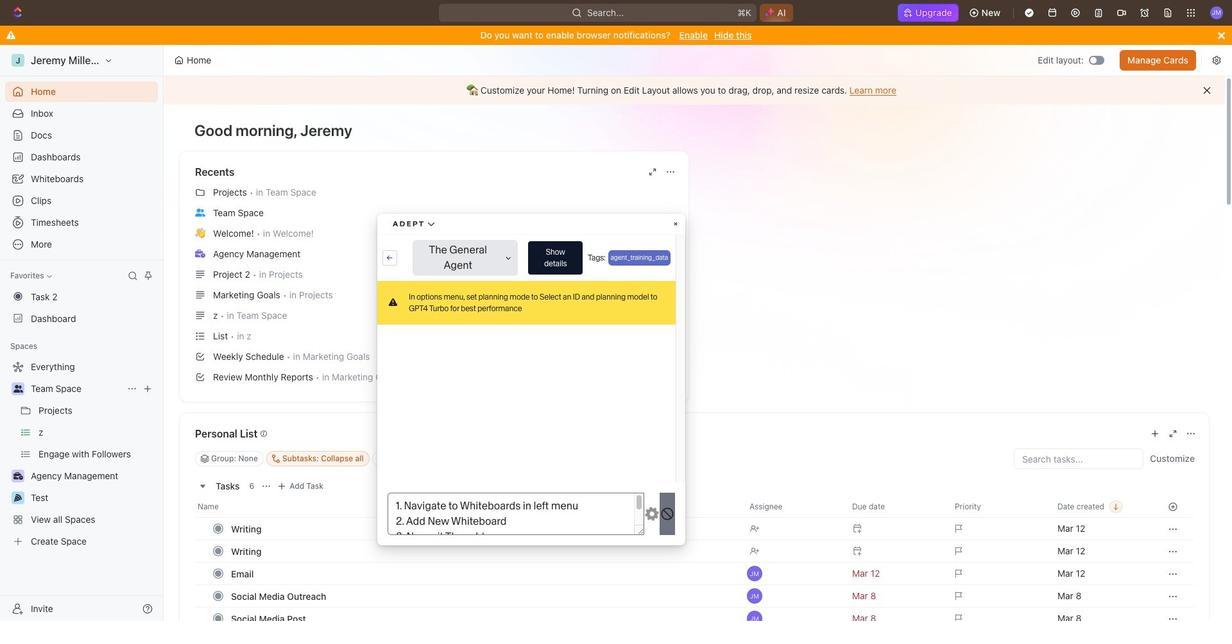 Task type: describe. For each thing, give the bounding box(es) containing it.
1 horizontal spatial business time image
[[195, 250, 205, 258]]

Search tasks... text field
[[1015, 449, 1143, 468]]

sidebar navigation
[[0, 45, 166, 621]]



Task type: locate. For each thing, give the bounding box(es) containing it.
0 horizontal spatial business time image
[[13, 472, 23, 480]]

jeremy miller's workspace, , element
[[12, 54, 24, 67]]

1 vertical spatial business time image
[[13, 472, 23, 480]]

tree inside sidebar navigation
[[5, 357, 158, 552]]

business time image inside 'tree'
[[13, 472, 23, 480]]

alert
[[164, 76, 1225, 105]]

pizza slice image
[[14, 494, 22, 502]]

business time image down user group icon
[[195, 250, 205, 258]]

business time image
[[195, 250, 205, 258], [13, 472, 23, 480]]

user group image
[[13, 385, 23, 393]]

tree
[[5, 357, 158, 552]]

business time image up the pizza slice 'icon'
[[13, 472, 23, 480]]

0 vertical spatial business time image
[[195, 250, 205, 258]]

user group image
[[195, 208, 205, 217]]



Task type: vqa. For each thing, say whether or not it's contained in the screenshot.
leftmost Favorites
no



